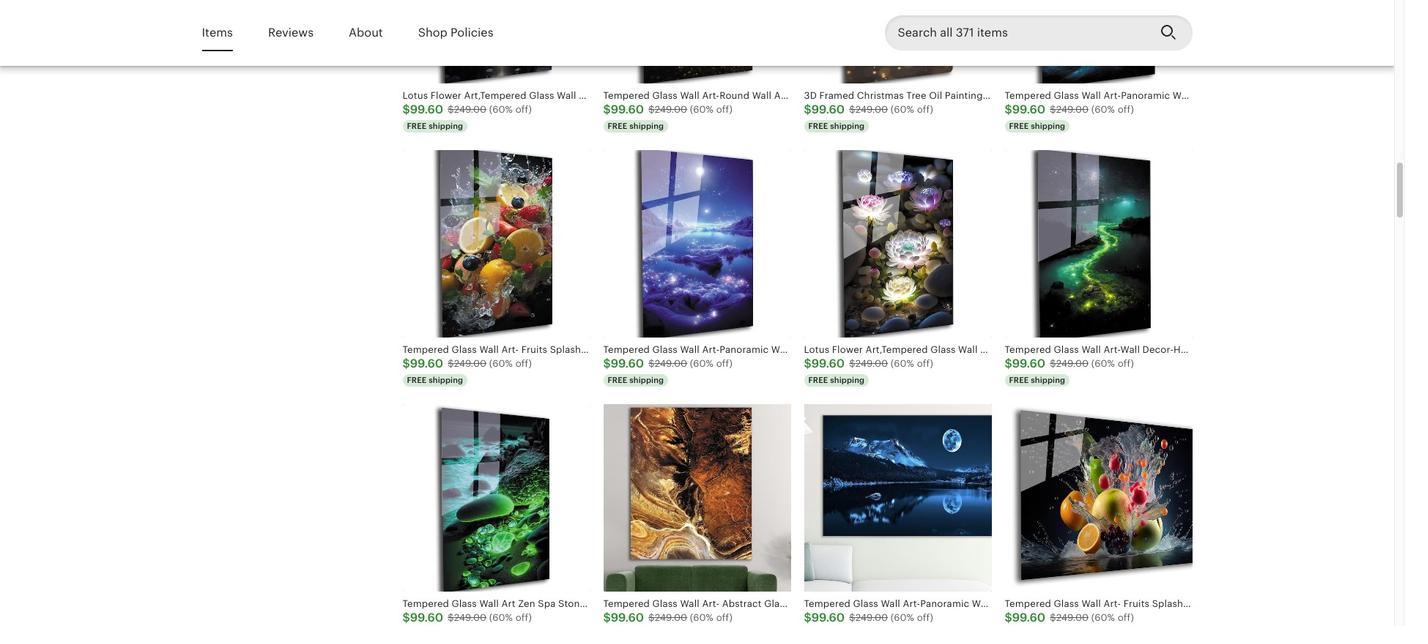 Task type: vqa. For each thing, say whether or not it's contained in the screenshot.
Open your Etsy Shop
no



Task type: locate. For each thing, give the bounding box(es) containing it.
off)
[[516, 104, 532, 115], [716, 104, 733, 115], [917, 104, 934, 115], [1118, 104, 1134, 115], [516, 359, 532, 370], [716, 359, 733, 370], [917, 359, 934, 370], [1118, 359, 1134, 370], [516, 613, 532, 624], [716, 613, 733, 624], [917, 613, 934, 624], [1118, 613, 1134, 624]]

shipping
[[429, 122, 463, 131], [630, 122, 664, 131], [830, 122, 865, 131], [1031, 122, 1066, 131], [429, 376, 463, 385], [630, 376, 664, 385], [830, 376, 865, 385], [1031, 376, 1066, 385]]

0 horizontal spatial tempered glass wall art- fruits splash print large glass wall art-kitchen wall art-glass wall hanging-housewarming gifts-wall decor image
[[403, 150, 590, 338]]

reviews
[[268, 25, 314, 39]]

0 vertical spatial tempered glass wall art-panoramic wall art-glass printing-extra large wall art-wall hangings-mega size panoramic print-moon view wall art image
[[1005, 0, 1193, 84]]

2 vertical spatial tempered glass wall art-panoramic wall art-glass printing-extra large wall art-wall hangings-mega size panoramic print-moon view wall art image
[[804, 405, 992, 592]]

0 horizontal spatial lotus flower art,tempered glass wall art, vivid colors,glass printing,large wall art,photo on glass,lotus flower wall decor,glass picture image
[[403, 0, 590, 84]]

1 horizontal spatial tempered glass wall art- fruits splash print large glass wall art-kitchen wall art-glass wall hanging-housewarming gifts-wall decor image
[[1005, 405, 1193, 592]]

$ 99.60 $ 249.00 (60% off) free shipping
[[403, 103, 532, 131], [603, 103, 733, 131], [804, 103, 934, 131], [1005, 103, 1134, 131], [403, 357, 532, 385], [603, 357, 733, 385], [804, 357, 934, 385], [1005, 357, 1134, 385]]

reviews link
[[268, 16, 314, 50]]

tempered glass wall art- fruits splash print large glass wall art-kitchen wall art-glass wall hanging-housewarming gifts-wall decor image
[[403, 150, 590, 338], [1005, 405, 1193, 592]]

free
[[407, 122, 427, 131], [608, 122, 628, 131], [809, 122, 828, 131], [1009, 122, 1029, 131], [407, 376, 427, 385], [608, 376, 628, 385], [809, 376, 828, 385], [1009, 376, 1029, 385]]

1 vertical spatial tempered glass wall art-panoramic wall art-glass printing-extra large wall art-wall hangings-mega size panoramic print-moon view wall art image
[[603, 150, 791, 338]]

1 $ 99.60 $ 249.00 (60% off) from the left
[[403, 611, 532, 625]]

tempered glass wall art- abstract glass wall art- panaromic glass wall art- wall hangings-extra large wall art- wall art- wall decor- image
[[603, 405, 791, 592]]

items
[[202, 25, 233, 39]]

about
[[349, 25, 383, 39]]

2 $ 99.60 $ 249.00 (60% off) from the left
[[603, 611, 733, 625]]

1 vertical spatial lotus flower art,tempered glass wall art, vivid colors,glass printing,large wall art,photo on glass,lotus flower wall decor,glass picture image
[[804, 150, 992, 338]]

lotus flower art,tempered glass wall art, vivid colors,glass printing,large wall art,photo on glass,lotus flower wall decor,glass picture image
[[403, 0, 590, 84], [804, 150, 992, 338]]

0 vertical spatial tempered glass wall art- fruits splash print large glass wall art-kitchen wall art-glass wall hanging-housewarming gifts-wall decor image
[[403, 150, 590, 338]]

1 horizontal spatial tempered glass wall art-panoramic wall art-glass printing-extra large wall art-wall hangings-mega size panoramic print-moon view wall art image
[[804, 405, 992, 592]]

2 horizontal spatial tempered glass wall art-panoramic wall art-glass printing-extra large wall art-wall hangings-mega size panoramic print-moon view wall art image
[[1005, 0, 1193, 84]]

tempered glass wall art-panoramic wall art-glass printing-extra large wall art-wall hangings-mega size panoramic print-moon view wall art image
[[1005, 0, 1193, 84], [603, 150, 791, 338], [804, 405, 992, 592]]

$
[[403, 103, 410, 117], [603, 103, 611, 117], [804, 103, 812, 117], [1005, 103, 1013, 117], [448, 104, 454, 115], [649, 104, 655, 115], [849, 104, 856, 115], [1050, 104, 1056, 115], [403, 357, 410, 371], [603, 357, 611, 371], [804, 357, 812, 371], [1005, 357, 1013, 371], [448, 359, 454, 370], [649, 359, 655, 370], [849, 359, 856, 370], [1050, 359, 1056, 370], [403, 611, 410, 625], [603, 611, 611, 625], [804, 611, 812, 625], [1005, 611, 1013, 625], [448, 613, 454, 624], [649, 613, 655, 624], [849, 613, 856, 624], [1050, 613, 1056, 624]]

99.60
[[410, 103, 443, 117], [611, 103, 644, 117], [812, 103, 845, 117], [1013, 103, 1046, 117], [410, 357, 443, 371], [611, 357, 644, 371], [812, 357, 845, 371], [1013, 357, 1046, 371], [410, 611, 443, 625], [611, 611, 644, 625], [812, 611, 845, 625], [1013, 611, 1046, 625]]

(60%
[[489, 104, 513, 115], [690, 104, 714, 115], [891, 104, 915, 115], [1092, 104, 1115, 115], [489, 359, 513, 370], [690, 359, 714, 370], [891, 359, 915, 370], [1092, 359, 1115, 370], [489, 613, 513, 624], [690, 613, 714, 624], [891, 613, 915, 624], [1092, 613, 1115, 624]]

4 $ 99.60 $ 249.00 (60% off) from the left
[[1005, 611, 1134, 625]]

249.00
[[454, 104, 487, 115], [655, 104, 688, 115], [856, 104, 888, 115], [1056, 104, 1089, 115], [454, 359, 487, 370], [655, 359, 688, 370], [856, 359, 888, 370], [1056, 359, 1089, 370], [454, 613, 487, 624], [655, 613, 688, 624], [856, 613, 888, 624], [1056, 613, 1089, 624]]

$ 99.60 $ 249.00 (60% off)
[[403, 611, 532, 625], [603, 611, 733, 625], [804, 611, 934, 625], [1005, 611, 1134, 625]]

tempered glass wall art-wall decor-home decor-glass printing- extra large wall art-wall hangings-forest wall art-tree nature wall art image
[[1005, 150, 1193, 338]]



Task type: describe. For each thing, give the bounding box(es) containing it.
tempered glass wall art zen spa stones glass wall decor-beach stones stained home decor-glass printing-stained wall art-tempered glass art image
[[403, 405, 590, 592]]

shop policies link
[[418, 16, 494, 50]]

policies
[[451, 25, 494, 39]]

Search all 371 items text field
[[885, 15, 1149, 51]]

1 horizontal spatial lotus flower art,tempered glass wall art, vivid colors,glass printing,large wall art,photo on glass,lotus flower wall decor,glass picture image
[[804, 150, 992, 338]]

0 horizontal spatial tempered glass wall art-panoramic wall art-glass printing-extra large wall art-wall hangings-mega size panoramic print-moon view wall art image
[[603, 150, 791, 338]]

tempered glass wall art-round wall art gift-nature wall art-tempered glass art-life of tree wall decor-glass printing-round wall decor image
[[603, 0, 791, 84]]

1 vertical spatial tempered glass wall art- fruits splash print large glass wall art-kitchen wall art-glass wall hanging-housewarming gifts-wall decor image
[[1005, 405, 1193, 592]]

about link
[[349, 16, 383, 50]]

3d framed christmas tree oil painting on canvas winter night christmas landscape custom snowy textured wall art original room decor image
[[804, 0, 992, 84]]

items link
[[202, 16, 233, 50]]

shop policies
[[418, 25, 494, 39]]

3 $ 99.60 $ 249.00 (60% off) from the left
[[804, 611, 934, 625]]

0 vertical spatial lotus flower art,tempered glass wall art, vivid colors,glass printing,large wall art,photo on glass,lotus flower wall decor,glass picture image
[[403, 0, 590, 84]]

shop
[[418, 25, 448, 39]]



